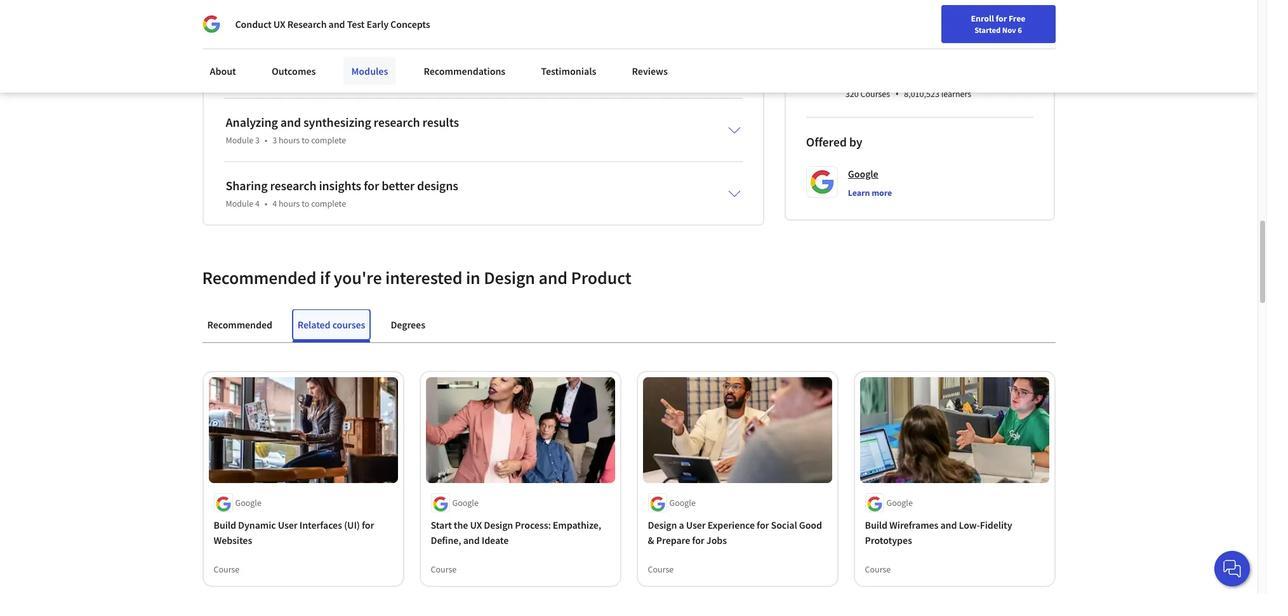 Task type: locate. For each thing, give the bounding box(es) containing it.
)
[[972, 13, 975, 24]]

google up dynamic
[[235, 498, 261, 509]]

• down sharing
[[265, 198, 267, 209]]

1 horizontal spatial 4
[[272, 198, 277, 209]]

complete down insights
[[311, 198, 346, 209]]

build wireframes and low-fidelity prototypes
[[865, 520, 1012, 547]]

experience
[[708, 520, 755, 532]]

recommended button
[[202, 310, 277, 340]]

recommended inside button
[[207, 319, 272, 331]]

complete inside sharing research insights for better designs module 4 • 4 hours to complete
[[311, 198, 346, 209]]

user for interfaces
[[278, 520, 298, 532]]

modules
[[351, 65, 388, 77]]

build for build dynamic user interfaces (ui) for websites
[[214, 520, 236, 532]]

for
[[996, 13, 1007, 24], [364, 178, 379, 193], [362, 520, 374, 532], [757, 520, 769, 532], [692, 535, 704, 547]]

1 3 from the left
[[255, 134, 260, 146]]

1 to from the top
[[302, 134, 309, 146]]

6
[[1018, 25, 1022, 35]]

build inside build dynamic user interfaces (ui) for websites
[[214, 520, 236, 532]]

hours
[[279, 134, 300, 146], [279, 198, 300, 209]]

reviews link
[[624, 57, 675, 85]]

0 horizontal spatial research
[[270, 178, 316, 193]]

1 hours from the top
[[279, 134, 300, 146]]

test
[[347, 18, 365, 30]]

google up "the"
[[452, 498, 479, 509]]

8,010,523
[[904, 88, 939, 99]]

the
[[454, 520, 468, 532]]

build up prototypes
[[865, 520, 887, 532]]

recommended for recommended if you're interested in design and product
[[202, 266, 316, 289]]

design a user experience for social good & prepare for jobs link
[[648, 518, 827, 549]]

and left test
[[329, 18, 345, 30]]

ux right "the"
[[470, 520, 482, 532]]

research left results in the left of the page
[[374, 114, 420, 130]]

• down the 'analyzing'
[[265, 134, 267, 146]]

1 horizontal spatial ux
[[470, 520, 482, 532]]

complete
[[311, 134, 346, 146], [311, 198, 346, 209]]

design inside start the ux design process: empathize, define, and ideate
[[484, 520, 513, 532]]

1 horizontal spatial research
[[374, 114, 420, 130]]

2 vertical spatial •
[[265, 198, 267, 209]]

course
[[214, 565, 240, 576], [431, 565, 457, 576], [648, 565, 674, 576], [865, 565, 891, 576]]

ux right conduct
[[273, 18, 285, 30]]

research right sharing
[[270, 178, 316, 193]]

course for build wireframes and low-fidelity prototypes
[[865, 565, 891, 576]]

degrees
[[391, 319, 425, 331]]

2 complete from the top
[[311, 198, 346, 209]]

1 course from the left
[[214, 565, 240, 576]]

process:
[[515, 520, 551, 532]]

and left low-
[[940, 520, 957, 532]]

course down websites
[[214, 565, 240, 576]]

research
[[374, 114, 420, 130], [270, 178, 316, 193]]

2 to from the top
[[302, 198, 309, 209]]

modules link
[[344, 57, 396, 85]]

recommended if you're interested in design and product
[[202, 266, 632, 289]]

outcomes
[[272, 65, 316, 77]]

a
[[679, 520, 684, 532]]

0 vertical spatial •
[[895, 87, 899, 101]]

degrees button
[[386, 310, 430, 340]]

synthesizing
[[303, 114, 371, 130]]

to
[[302, 134, 309, 146], [302, 198, 309, 209]]

•
[[895, 87, 899, 101], [265, 134, 267, 146], [265, 198, 267, 209]]

0 vertical spatial complete
[[311, 134, 346, 146]]

jobs
[[706, 535, 727, 547]]

0 vertical spatial recommended
[[202, 266, 316, 289]]

module down sharing
[[226, 198, 253, 209]]

module down the 'analyzing'
[[226, 134, 253, 146]]

1 vertical spatial to
[[302, 198, 309, 209]]

more
[[872, 187, 892, 199]]

learners
[[941, 88, 971, 99]]

1 vertical spatial research
[[270, 178, 316, 193]]

research
[[287, 18, 327, 30]]

1 vertical spatial module
[[226, 198, 253, 209]]

2 build from the left
[[865, 520, 887, 532]]

3 course from the left
[[648, 565, 674, 576]]

by
[[849, 134, 863, 150]]

user for experience
[[686, 520, 706, 532]]

1 vertical spatial •
[[265, 134, 267, 146]]

start
[[431, 520, 452, 532]]

4 course from the left
[[865, 565, 891, 576]]

build dynamic user interfaces (ui) for websites link
[[214, 518, 393, 549]]

2 course from the left
[[431, 565, 457, 576]]

designs
[[417, 178, 458, 193]]

0 horizontal spatial 4
[[255, 198, 260, 209]]

0 horizontal spatial 3
[[255, 134, 260, 146]]

• right courses
[[895, 87, 899, 101]]

and left product
[[539, 266, 568, 289]]

0 vertical spatial research
[[374, 114, 420, 130]]

early
[[367, 18, 388, 30]]

design up prepare
[[648, 520, 677, 532]]

concepts
[[390, 18, 430, 30]]

and down "the"
[[463, 535, 480, 547]]

learn
[[848, 187, 870, 199]]

course down define,
[[431, 565, 457, 576]]

chat with us image
[[1222, 559, 1242, 580]]

build up websites
[[214, 520, 236, 532]]

to inside sharing research insights for better designs module 4 • 4 hours to complete
[[302, 198, 309, 209]]

and inside 'analyzing and synthesizing research results module 3 • 3 hours to complete'
[[280, 114, 301, 130]]

1 complete from the top
[[311, 134, 346, 146]]

1 vertical spatial recommended
[[207, 319, 272, 331]]

product
[[571, 266, 632, 289]]

insights
[[319, 178, 361, 193]]

3
[[255, 134, 260, 146], [272, 134, 277, 146]]

for right "(ui)"
[[362, 520, 374, 532]]

google up the learn
[[848, 167, 878, 180]]

free
[[1009, 13, 1026, 24]]

interested
[[385, 266, 462, 289]]

user right "a"
[[686, 520, 706, 532]]

320 courses • 8,010,523 learners
[[845, 87, 971, 101]]

0 horizontal spatial build
[[214, 520, 236, 532]]

1 user from the left
[[278, 520, 298, 532]]

module inside sharing research insights for better designs module 4 • 4 hours to complete
[[226, 198, 253, 209]]

instructor
[[864, 43, 902, 54]]

for left "social"
[[757, 520, 769, 532]]

websites
[[214, 535, 252, 547]]

sharing research insights for better designs module 4 • 4 hours to complete
[[226, 178, 458, 209]]

google
[[848, 167, 878, 180], [235, 498, 261, 509], [452, 498, 479, 509], [669, 498, 696, 509], [887, 498, 913, 509]]

None search field
[[181, 8, 486, 33]]

find your new career link
[[899, 13, 991, 29]]

0 vertical spatial ux
[[273, 18, 285, 30]]

course down prototypes
[[865, 565, 891, 576]]

build dynamic user interfaces (ui) for websites
[[214, 520, 374, 547]]

ideate
[[482, 535, 509, 547]]

• inside sharing research insights for better designs module 4 • 4 hours to complete
[[265, 198, 267, 209]]

google up "a"
[[669, 498, 696, 509]]

1 build from the left
[[214, 520, 236, 532]]

to inside 'analyzing and synthesizing research results module 3 • 3 hours to complete'
[[302, 134, 309, 146]]

results
[[423, 114, 459, 130]]

user right dynamic
[[278, 520, 298, 532]]

1 vertical spatial ux
[[470, 520, 482, 532]]

0 vertical spatial hours
[[279, 134, 300, 146]]

complete down synthesizing
[[311, 134, 346, 146]]

and right the 'analyzing'
[[280, 114, 301, 130]]

for up nov
[[996, 13, 1007, 24]]

analyzing and synthesizing research results module 3 • 3 hours to complete
[[226, 114, 459, 146]]

0 horizontal spatial ux
[[273, 18, 285, 30]]

google for build wireframes and low-fidelity prototypes
[[887, 498, 913, 509]]

recommended
[[202, 266, 316, 289], [207, 319, 272, 331]]

design
[[484, 266, 535, 289], [484, 520, 513, 532], [648, 520, 677, 532]]

1,449 ratings )
[[925, 13, 975, 24]]

1 vertical spatial complete
[[311, 198, 346, 209]]

career
[[960, 15, 985, 26]]

2 module from the top
[[226, 198, 253, 209]]

1 module from the top
[[226, 134, 253, 146]]

design up ideate
[[484, 520, 513, 532]]

for left better
[[364, 178, 379, 193]]

1 horizontal spatial 3
[[272, 134, 277, 146]]

0 vertical spatial to
[[302, 134, 309, 146]]

0 horizontal spatial user
[[278, 520, 298, 532]]

course down & in the right bottom of the page
[[648, 565, 674, 576]]

2 hours from the top
[[279, 198, 300, 209]]

course for build dynamic user interfaces (ui) for websites
[[214, 565, 240, 576]]

320
[[845, 88, 859, 99]]

research inside sharing research insights for better designs module 4 • 4 hours to complete
[[270, 178, 316, 193]]

and
[[329, 18, 345, 30], [280, 114, 301, 130], [539, 266, 568, 289], [940, 520, 957, 532], [463, 535, 480, 547]]

1 horizontal spatial user
[[686, 520, 706, 532]]

build
[[214, 520, 236, 532], [865, 520, 887, 532]]

1 horizontal spatial build
[[865, 520, 887, 532]]

nov
[[1002, 25, 1016, 35]]

prepare
[[656, 535, 690, 547]]

0 vertical spatial module
[[226, 134, 253, 146]]

build inside build wireframes and low-fidelity prototypes
[[865, 520, 887, 532]]

design right in
[[484, 266, 535, 289]]

english button
[[991, 0, 1068, 41]]

2 user from the left
[[686, 520, 706, 532]]

google link
[[848, 166, 878, 181]]

research inside 'analyzing and synthesizing research results module 3 • 3 hours to complete'
[[374, 114, 420, 130]]

user inside design a user experience for social good & prepare for jobs
[[686, 520, 706, 532]]

1 vertical spatial hours
[[279, 198, 300, 209]]

user inside build dynamic user interfaces (ui) for websites
[[278, 520, 298, 532]]

low-
[[959, 520, 980, 532]]

google up wireframes
[[887, 498, 913, 509]]



Task type: vqa. For each thing, say whether or not it's contained in the screenshot.
Program for Program link on the top of page
no



Task type: describe. For each thing, give the bounding box(es) containing it.
• inside 'analyzing and synthesizing research results module 3 • 3 hours to complete'
[[265, 134, 267, 146]]

recommended for recommended
[[207, 319, 272, 331]]

courses
[[332, 319, 365, 331]]

find your new career
[[905, 15, 985, 26]]

enroll
[[971, 13, 994, 24]]

design inside design a user experience for social good & prepare for jobs
[[648, 520, 677, 532]]

reviews
[[632, 65, 668, 77]]

recommendations link
[[416, 57, 513, 85]]

for inside the enroll for free started nov 6
[[996, 13, 1007, 24]]

ratings
[[947, 13, 972, 24]]

top instructor
[[849, 43, 902, 54]]

prototypes
[[865, 535, 912, 547]]

course for design a user experience for social good & prepare for jobs
[[648, 565, 674, 576]]

related courses
[[298, 319, 365, 331]]

testimonials
[[541, 65, 596, 77]]

better
[[382, 178, 415, 193]]

courses
[[860, 88, 890, 99]]

&
[[648, 535, 654, 547]]

design a user experience for social good & prepare for jobs
[[648, 520, 822, 547]]

for inside sharing research insights for better designs module 4 • 4 hours to complete
[[364, 178, 379, 193]]

define,
[[431, 535, 461, 547]]

build for build wireframes and low-fidelity prototypes
[[865, 520, 887, 532]]

google career certificates image
[[808, 42, 836, 70]]

and inside start the ux design process: empathize, define, and ideate
[[463, 535, 480, 547]]

recommendation tabs tab list
[[202, 310, 1055, 343]]

start the ux design process: empathize, define, and ideate
[[431, 520, 601, 547]]

google for design a user experience for social good & prepare for jobs
[[669, 498, 696, 509]]

and inside build wireframes and low-fidelity prototypes
[[940, 520, 957, 532]]

sharing
[[226, 178, 268, 193]]

google for start the ux design process: empathize, define, and ideate
[[452, 498, 479, 509]]

module inside 'analyzing and synthesizing research results module 3 • 3 hours to complete'
[[226, 134, 253, 146]]

related
[[298, 319, 330, 331]]

2 3 from the left
[[272, 134, 277, 146]]

enroll for free started nov 6
[[971, 13, 1026, 35]]

google image
[[202, 15, 220, 33]]

find
[[905, 15, 922, 26]]

google for build dynamic user interfaces (ui) for websites
[[235, 498, 261, 509]]

empathize,
[[553, 520, 601, 532]]

social
[[771, 520, 797, 532]]

learn more
[[848, 187, 892, 199]]

you're
[[334, 266, 382, 289]]

course for start the ux design process: empathize, define, and ideate
[[431, 565, 457, 576]]

started
[[975, 25, 1001, 35]]

2 4 from the left
[[272, 198, 277, 209]]

build wireframes and low-fidelity prototypes link
[[865, 518, 1044, 549]]

hours inside 'analyzing and synthesizing research results module 3 • 3 hours to complete'
[[279, 134, 300, 146]]

complete inside 'analyzing and synthesizing research results module 3 • 3 hours to complete'
[[311, 134, 346, 146]]

wireframes
[[889, 520, 938, 532]]

about link
[[202, 57, 244, 85]]

english
[[1014, 14, 1045, 27]]

new
[[942, 15, 959, 26]]

interfaces
[[299, 520, 342, 532]]

your
[[923, 15, 940, 26]]

learn more button
[[848, 186, 892, 199]]

offered by
[[806, 134, 863, 150]]

ux inside start the ux design process: empathize, define, and ideate
[[470, 520, 482, 532]]

conduct ux research and test early concepts
[[235, 18, 430, 30]]

related courses button
[[293, 310, 370, 340]]

about
[[210, 65, 236, 77]]

1 4 from the left
[[255, 198, 260, 209]]

for inside build dynamic user interfaces (ui) for websites
[[362, 520, 374, 532]]

1,449
[[925, 13, 945, 24]]

testimonials link
[[533, 57, 604, 85]]

analyzing
[[226, 114, 278, 130]]

good
[[799, 520, 822, 532]]

hours inside sharing research insights for better designs module 4 • 4 hours to complete
[[279, 198, 300, 209]]

fidelity
[[980, 520, 1012, 532]]

in
[[466, 266, 480, 289]]

if
[[320, 266, 330, 289]]

top
[[849, 43, 863, 54]]

recommendations
[[424, 65, 505, 77]]

outcomes link
[[264, 57, 323, 85]]

for left jobs
[[692, 535, 704, 547]]

conduct
[[235, 18, 272, 30]]

dynamic
[[238, 520, 276, 532]]

offered
[[806, 134, 847, 150]]

(ui)
[[344, 520, 360, 532]]



